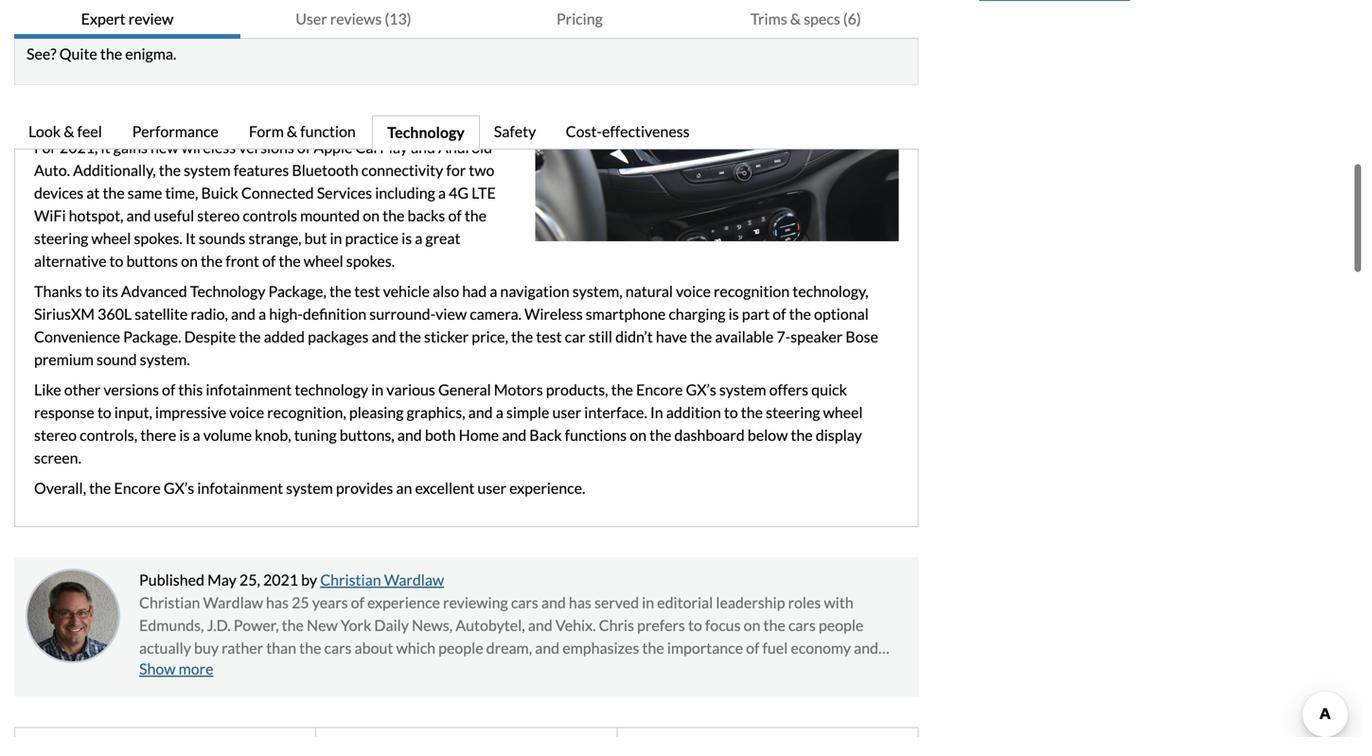 Task type: locate. For each thing, give the bounding box(es) containing it.
added
[[264, 328, 305, 346]]

2 horizontal spatial cars
[[789, 616, 816, 635]]

0 vertical spatial voice
[[676, 282, 711, 301]]

in up "pleasing"
[[371, 381, 384, 399]]

stereo up screen.
[[34, 426, 77, 445]]

0 vertical spatial people
[[819, 616, 864, 635]]

1 horizontal spatial christian
[[320, 571, 381, 589]]

effectiveness
[[602, 122, 690, 141]]

a down backs
[[415, 229, 423, 248]]

tab down drive.
[[316, 729, 618, 738]]

surround-
[[369, 305, 436, 323]]

had
[[462, 282, 487, 301]]

vehix.
[[556, 616, 596, 635]]

below
[[748, 426, 788, 445]]

technology up "connectivity"
[[387, 123, 465, 142]]

0 vertical spatial infotainment
[[206, 381, 292, 399]]

a inside christian wardlaw has 25 years of experience reviewing cars and has served in editorial leadership roles with edmunds, j.d. power, the new york daily news, autobytel, and vehix. chris prefers to focus on the cars people actually buy rather than the cars about which people dream, and emphasizes the importance of fuel economy and safety as much as how much fun a car is to drive. chris is married to an automotive journalist, is the father of four daughters, and lives in southern california.
[[352, 662, 360, 680]]

1 has from the left
[[266, 594, 289, 612]]

christian wardlaw has 25 years of experience reviewing cars and has served in editorial leadership roles with edmunds, j.d. power, the new york daily news, autobytel, and vehix. chris prefers to focus on the cars people actually buy rather than the cars about which people dream, and emphasizes the importance of fuel economy and safety as much as how much fun a car is to drive. chris is married to an automotive journalist, is the father of four daughters, and lives in southern california.
[[139, 594, 879, 703]]

emphasizes
[[563, 639, 639, 658]]

see?
[[27, 45, 56, 63]]

user right excellent
[[478, 479, 507, 498]]

stereo down buick
[[197, 206, 240, 225]]

wardlaw down may
[[203, 594, 263, 612]]

2021,
[[60, 138, 98, 157]]

like other versions of this infotainment technology in various general motors products, the encore gx's system offers quick response to input, impressive voice recognition, pleasing graphics, and a simple user interface. in addition to the steering wheel stereo controls, there is a volume knob, tuning buttons, and both home and back functions on the dashboard below the display screen.
[[34, 381, 863, 467]]

0 horizontal spatial versions
[[104, 381, 159, 399]]

an
[[396, 479, 412, 498], [581, 662, 597, 680]]

by
[[301, 571, 317, 589]]

0 horizontal spatial &
[[64, 122, 74, 141]]

0 horizontal spatial test
[[354, 282, 380, 301]]

& inside trims & specs (6) tab
[[790, 9, 801, 28]]

safety tab
[[480, 116, 552, 151]]

bose
[[846, 328, 878, 346]]

user
[[552, 403, 581, 422], [478, 479, 507, 498]]

in right but
[[330, 229, 342, 248]]

1 horizontal spatial people
[[819, 616, 864, 635]]

father
[[786, 662, 827, 680]]

encore down there
[[114, 479, 161, 498]]

function
[[300, 122, 356, 141]]

25,
[[239, 571, 260, 589]]

motors
[[494, 381, 543, 399]]

2 vertical spatial cars
[[324, 639, 352, 658]]

new
[[151, 138, 179, 157]]

on down it
[[181, 252, 198, 270]]

1 vertical spatial voice
[[229, 403, 264, 422]]

2 as from the left
[[239, 662, 254, 680]]

0 vertical spatial gx's
[[686, 381, 717, 399]]

infotainment down volume
[[197, 479, 283, 498]]

system down wireless
[[184, 161, 231, 179]]

0 horizontal spatial has
[[266, 594, 289, 612]]

0 horizontal spatial stereo
[[34, 426, 77, 445]]

is right journalist,
[[748, 662, 759, 680]]

the right below
[[791, 426, 813, 445]]

test down wireless
[[536, 328, 562, 346]]

0 vertical spatial versions
[[239, 138, 294, 157]]

connected
[[241, 184, 314, 202]]

look
[[28, 122, 61, 141]]

the down charging
[[690, 328, 712, 346]]

christian wardlaw headshot image
[[26, 569, 120, 664]]

0 horizontal spatial car
[[363, 662, 383, 680]]

0 horizontal spatial wheel
[[91, 229, 131, 248]]

1 vertical spatial stereo
[[34, 426, 77, 445]]

&
[[790, 9, 801, 28], [64, 122, 74, 141], [287, 122, 297, 141]]

in inside for 2021, it gains new wireless versions of apple carplay and android auto. additionally, the system features bluetooth connectivity for two devices at the same time, buick connected services including a 4g lte wifi hotspot, and useful stereo controls mounted on the backs of the steering wheel spokes. it sounds strange, but in practice is a great alternative to buttons on the front of the wheel spokes.
[[330, 229, 342, 248]]

front
[[226, 252, 259, 270]]

2 vertical spatial tab list
[[14, 728, 919, 738]]

0 horizontal spatial christian
[[139, 594, 200, 612]]

buick
[[201, 184, 238, 202]]

is inside "like other versions of this infotainment technology in various general motors products, the encore gx's system offers quick response to input, impressive voice recognition, pleasing graphics, and a simple user interface. in addition to the steering wheel stereo controls, there is a volume knob, tuning buttons, and both home and back functions on the dashboard below the display screen."
[[179, 426, 190, 445]]

steering inside for 2021, it gains new wireless versions of apple carplay and android auto. additionally, the system features bluetooth connectivity for two devices at the same time, buick connected services including a 4g lte wifi hotspot, and useful stereo controls mounted on the backs of the steering wheel spokes. it sounds strange, but in practice is a great alternative to buttons on the front of the wheel spokes.
[[34, 229, 88, 248]]

car inside christian wardlaw has 25 years of experience reviewing cars and has served in editorial leadership roles with edmunds, j.d. power, the new york daily news, autobytel, and vehix. chris prefers to focus on the cars people actually buy rather than the cars about which people dream, and emphasizes the importance of fuel economy and safety as much as how much fun a car is to drive. chris is married to an automotive journalist, is the father of four daughters, and lives in southern california.
[[363, 662, 383, 680]]

1 horizontal spatial stereo
[[197, 206, 240, 225]]

0 horizontal spatial steering
[[34, 229, 88, 248]]

is down dream,
[[495, 662, 506, 680]]

is
[[402, 229, 412, 248], [729, 305, 739, 323], [179, 426, 190, 445], [386, 662, 397, 680], [495, 662, 506, 680], [748, 662, 759, 680]]

0 vertical spatial encore
[[636, 381, 683, 399]]

stereo for controls,
[[34, 426, 77, 445]]

1 horizontal spatial has
[[569, 594, 592, 612]]

an inside tab panel
[[396, 479, 412, 498]]

tab panel
[[14, 38, 919, 527]]

versions up the input,
[[104, 381, 159, 399]]

expert
[[81, 9, 126, 28]]

the up speaker
[[789, 305, 811, 323]]

0 vertical spatial stereo
[[197, 206, 240, 225]]

and right radio,
[[231, 305, 256, 323]]

1 vertical spatial infotainment
[[197, 479, 283, 498]]

1 vertical spatial gx's
[[164, 479, 194, 498]]

people down with
[[819, 616, 864, 635]]

1 vertical spatial car
[[363, 662, 383, 680]]

1 horizontal spatial encore
[[636, 381, 683, 399]]

spokes. down practice
[[346, 252, 395, 270]]

0 horizontal spatial much
[[200, 662, 236, 680]]

is left part
[[729, 305, 739, 323]]

other
[[64, 381, 101, 399]]

1 tab list from the top
[[14, 0, 919, 39]]

form
[[249, 122, 284, 141]]

backs
[[408, 206, 445, 225]]

0 horizontal spatial an
[[396, 479, 412, 498]]

1 vertical spatial wheel
[[304, 252, 343, 270]]

car down "about"
[[363, 662, 383, 680]]

is inside thanks to its advanced technology package, the test vehicle also had a navigation system, natural voice recognition technology, siriusxm 360l satellite radio, and a high-definition surround-view camera. wireless smartphone charging is part of the optional convenience package. despite the added packages and the sticker price, the test car still didn't have the available 7-speaker bose premium sound system.
[[729, 305, 739, 323]]

0 vertical spatial system
[[184, 161, 231, 179]]

0 horizontal spatial user
[[478, 479, 507, 498]]

economy
[[791, 639, 851, 658]]

didn't
[[615, 328, 653, 346]]

wheel inside "like other versions of this infotainment technology in various general motors products, the encore gx's system offers quick response to input, impressive voice recognition, pleasing graphics, and a simple user interface. in addition to the steering wheel stereo controls, there is a volume knob, tuning buttons, and both home and back functions on the dashboard below the display screen."
[[823, 403, 863, 422]]

but
[[304, 229, 327, 248]]

back
[[530, 426, 562, 445]]

1 horizontal spatial as
[[239, 662, 254, 680]]

(13)
[[385, 9, 411, 28]]

rather
[[222, 639, 263, 658]]

voice inside "like other versions of this infotainment technology in various general motors products, the encore gx's system offers quick response to input, impressive voice recognition, pleasing graphics, and a simple user interface. in addition to the steering wheel stereo controls, there is a volume knob, tuning buttons, and both home and back functions on the dashboard below the display screen."
[[229, 403, 264, 422]]

2 horizontal spatial system
[[719, 381, 766, 399]]

1 vertical spatial tab list
[[14, 116, 919, 151]]

four
[[847, 662, 875, 680]]

controls
[[243, 206, 297, 225]]

1 horizontal spatial &
[[287, 122, 297, 141]]

0 horizontal spatial system
[[184, 161, 231, 179]]

is down backs
[[402, 229, 412, 248]]

review
[[129, 9, 174, 28]]

pricing
[[557, 9, 603, 28]]

convenience
[[34, 328, 120, 346]]

people
[[819, 616, 864, 635], [439, 639, 483, 658]]

price,
[[472, 328, 508, 346]]

cars
[[511, 594, 539, 612], [789, 616, 816, 635], [324, 639, 352, 658]]

1 horizontal spatial system
[[286, 479, 333, 498]]

& for trims
[[790, 9, 801, 28]]

0 horizontal spatial as
[[183, 662, 197, 680]]

wardlaw inside christian wardlaw has 25 years of experience reviewing cars and has served in editorial leadership roles with edmunds, j.d. power, the new york daily news, autobytel, and vehix. chris prefers to focus on the cars people actually buy rather than the cars about which people dream, and emphasizes the importance of fuel economy and safety as much as how much fun a car is to drive. chris is married to an automotive journalist, is the father of four daughters, and lives in southern california.
[[203, 594, 263, 612]]

people up drive.
[[439, 639, 483, 658]]

power,
[[234, 616, 279, 635]]

1 horizontal spatial wheel
[[304, 252, 343, 270]]

1 horizontal spatial user
[[552, 403, 581, 422]]

cars down roles
[[789, 616, 816, 635]]

with
[[824, 594, 854, 612]]

0 horizontal spatial chris
[[457, 662, 492, 680]]

steering inside "like other versions of this infotainment technology in various general motors products, the encore gx's system offers quick response to input, impressive voice recognition, pleasing graphics, and a simple user interface. in addition to the steering wheel stereo controls, there is a volume knob, tuning buttons, and both home and back functions on the dashboard below the display screen."
[[766, 403, 820, 422]]

1 horizontal spatial much
[[288, 662, 324, 680]]

and up "connectivity"
[[411, 138, 435, 157]]

& left 'specs'
[[790, 9, 801, 28]]

the down lte
[[465, 206, 487, 225]]

as up daughters,
[[183, 662, 197, 680]]

1 horizontal spatial cars
[[511, 594, 539, 612]]

has down 2021
[[266, 594, 289, 612]]

voice
[[676, 282, 711, 301], [229, 403, 264, 422]]

& inside look & feel tab
[[64, 122, 74, 141]]

2 vertical spatial wheel
[[823, 403, 863, 422]]

trims
[[751, 9, 787, 28]]

general
[[438, 381, 491, 399]]

is up california. at the bottom left of the page
[[386, 662, 397, 680]]

on inside "like other versions of this infotainment technology in various general motors products, the encore gx's system offers quick response to input, impressive voice recognition, pleasing graphics, and a simple user interface. in addition to the steering wheel stereo controls, there is a volume knob, tuning buttons, and both home and back functions on the dashboard below the display screen."
[[630, 426, 647, 445]]

a
[[438, 184, 446, 202], [415, 229, 423, 248], [490, 282, 497, 301], [259, 305, 266, 323], [496, 403, 504, 422], [193, 426, 200, 445], [352, 662, 360, 680]]

married
[[508, 662, 561, 680]]

0 vertical spatial an
[[396, 479, 412, 498]]

great
[[426, 229, 461, 248]]

1 vertical spatial cars
[[789, 616, 816, 635]]

expert review
[[81, 9, 174, 28]]

system
[[184, 161, 231, 179], [719, 381, 766, 399], [286, 479, 333, 498]]

tab down father
[[618, 729, 918, 738]]

0 horizontal spatial voice
[[229, 403, 264, 422]]

the down in
[[650, 426, 672, 445]]

car inside thanks to its advanced technology package, the test vehicle also had a navigation system, natural voice recognition technology, siriusxm 360l satellite radio, and a high-definition surround-view camera. wireless smartphone charging is part of the optional convenience package. despite the added packages and the sticker price, the test car still didn't have the available 7-speaker bose premium sound system.
[[565, 328, 586, 346]]

0 vertical spatial christian
[[320, 571, 381, 589]]

1 horizontal spatial steering
[[766, 403, 820, 422]]

1 vertical spatial christian
[[139, 594, 200, 612]]

0 horizontal spatial people
[[439, 639, 483, 658]]

& inside the form & function tab
[[287, 122, 297, 141]]

1 horizontal spatial test
[[536, 328, 562, 346]]

1 horizontal spatial versions
[[239, 138, 294, 157]]

buy
[[194, 639, 219, 658]]

system,
[[573, 282, 623, 301]]

to left its
[[85, 282, 99, 301]]

encore
[[636, 381, 683, 399], [114, 479, 161, 498]]

chris down served
[[599, 616, 634, 635]]

1 horizontal spatial car
[[565, 328, 586, 346]]

look & feel tab
[[14, 116, 118, 151]]

versions up features
[[239, 138, 294, 157]]

leadership
[[716, 594, 785, 612]]

to inside for 2021, it gains new wireless versions of apple carplay and android auto. additionally, the system features bluetooth connectivity for two devices at the same time, buick connected services including a 4g lte wifi hotspot, and useful stereo controls mounted on the backs of the steering wheel spokes. it sounds strange, but in practice is a great alternative to buttons on the front of the wheel spokes.
[[109, 252, 123, 270]]

stereo for controls
[[197, 206, 240, 225]]

versions inside "like other versions of this infotainment technology in various general motors products, the encore gx's system offers quick response to input, impressive voice recognition, pleasing graphics, and a simple user interface. in addition to the steering wheel stereo controls, there is a volume knob, tuning buttons, and both home and back functions on the dashboard below the display screen."
[[104, 381, 159, 399]]

gx's down there
[[164, 479, 194, 498]]

1 vertical spatial technology
[[190, 282, 265, 301]]

much down buy
[[200, 662, 236, 680]]

hotspot,
[[69, 206, 123, 225]]

wardlaw up experience
[[384, 571, 444, 589]]

system inside for 2021, it gains new wireless versions of apple carplay and android auto. additionally, the system features bluetooth connectivity for two devices at the same time, buick connected services including a 4g lte wifi hotspot, and useful stereo controls mounted on the backs of the steering wheel spokes. it sounds strange, but in practice is a great alternative to buttons on the front of the wheel spokes.
[[184, 161, 231, 179]]

of up 7-
[[773, 305, 786, 323]]

1 vertical spatial steering
[[766, 403, 820, 422]]

2 tab list from the top
[[14, 116, 919, 151]]

pricing tab
[[467, 0, 693, 39]]

0 vertical spatial wardlaw
[[384, 571, 444, 589]]

0 vertical spatial car
[[565, 328, 586, 346]]

christian up the years
[[320, 571, 381, 589]]

tab list
[[14, 0, 919, 39], [14, 116, 919, 151], [14, 728, 919, 738]]

cars up 'autobytel,'
[[511, 594, 539, 612]]

to right the married
[[564, 662, 578, 680]]

0 vertical spatial tab list
[[14, 0, 919, 39]]

wireless
[[181, 138, 236, 157]]

steering down offers
[[766, 403, 820, 422]]

1 horizontal spatial voice
[[676, 282, 711, 301]]

of left this
[[162, 381, 175, 399]]

technology inside thanks to its advanced technology package, the test vehicle also had a navigation system, natural voice recognition technology, siriusxm 360l satellite radio, and a high-definition surround-view camera. wireless smartphone charging is part of the optional convenience package. despite the added packages and the sticker price, the test car still didn't have the available 7-speaker bose premium sound system.
[[190, 282, 265, 301]]

1 horizontal spatial gx's
[[686, 381, 717, 399]]

test left vehicle
[[354, 282, 380, 301]]

on down interface. at the bottom left
[[630, 426, 647, 445]]

2 horizontal spatial &
[[790, 9, 801, 28]]

roles
[[788, 594, 821, 612]]

two
[[469, 161, 495, 179]]

christian up the edmunds, on the bottom of page
[[139, 594, 200, 612]]

chris right drive.
[[457, 662, 492, 680]]

additionally,
[[73, 161, 156, 179]]

stereo inside "like other versions of this infotainment technology in various general motors products, the encore gx's system offers quick response to input, impressive voice recognition, pleasing graphics, and a simple user interface. in addition to the steering wheel stereo controls, there is a volume knob, tuning buttons, and both home and back functions on the dashboard below the display screen."
[[34, 426, 77, 445]]

0 vertical spatial steering
[[34, 229, 88, 248]]

as down rather
[[239, 662, 254, 680]]

overall, the encore gx's infotainment system provides an excellent user experience.
[[34, 479, 586, 498]]

1 horizontal spatial an
[[581, 662, 597, 680]]

to up importance
[[688, 616, 702, 635]]

user inside "like other versions of this infotainment technology in various general motors products, the encore gx's system offers quick response to input, impressive voice recognition, pleasing graphics, and a simple user interface. in addition to the steering wheel stereo controls, there is a volume knob, tuning buttons, and both home and back functions on the dashboard below the display screen."
[[552, 403, 581, 422]]

0 horizontal spatial technology
[[190, 282, 265, 301]]

to up controls,
[[97, 403, 111, 422]]

0 horizontal spatial encore
[[114, 479, 161, 498]]

have
[[656, 328, 687, 346]]

stereo inside for 2021, it gains new wireless versions of apple carplay and android auto. additionally, the system features bluetooth connectivity for two devices at the same time, buick connected services including a 4g lte wifi hotspot, and useful stereo controls mounted on the backs of the steering wheel spokes. it sounds strange, but in practice is a great alternative to buttons on the front of the wheel spokes.
[[197, 206, 240, 225]]

thanks
[[34, 282, 82, 301]]

1 vertical spatial an
[[581, 662, 597, 680]]

including
[[375, 184, 435, 202]]

infotainment up volume
[[206, 381, 292, 399]]

impressive
[[155, 403, 226, 422]]

wheel down but
[[304, 252, 343, 270]]

system inside "like other versions of this infotainment technology in various general motors products, the encore gx's system offers quick response to input, impressive voice recognition, pleasing graphics, and a simple user interface. in addition to the steering wheel stereo controls, there is a volume knob, tuning buttons, and both home and back functions on the dashboard below the display screen."
[[719, 381, 766, 399]]

performance tab
[[118, 116, 235, 151]]

0 vertical spatial cars
[[511, 594, 539, 612]]

graphics,
[[407, 403, 465, 422]]

lte
[[472, 184, 496, 202]]

tab down daughters,
[[15, 729, 316, 738]]

tab
[[15, 729, 316, 738], [316, 729, 618, 738], [618, 729, 918, 738]]

1 vertical spatial wardlaw
[[203, 594, 263, 612]]

1 vertical spatial system
[[719, 381, 766, 399]]

encore inside "like other versions of this infotainment technology in various general motors products, the encore gx's system offers quick response to input, impressive voice recognition, pleasing graphics, and a simple user interface. in addition to the steering wheel stereo controls, there is a volume knob, tuning buttons, and both home and back functions on the dashboard below the display screen."
[[636, 381, 683, 399]]

experience.
[[510, 479, 586, 498]]

1 vertical spatial spokes.
[[346, 252, 395, 270]]

of left fuel
[[746, 639, 760, 658]]

the down 'new'
[[159, 161, 181, 179]]

1 horizontal spatial technology
[[387, 123, 465, 142]]

fun
[[327, 662, 349, 680]]

0 horizontal spatial wardlaw
[[203, 594, 263, 612]]

& right form
[[287, 122, 297, 141]]

1 horizontal spatial spokes.
[[346, 252, 395, 270]]

0 vertical spatial user
[[552, 403, 581, 422]]

4g
[[449, 184, 469, 202]]

in inside "like other versions of this infotainment technology in various general motors products, the encore gx's system offers quick response to input, impressive voice recognition, pleasing graphics, and a simple user interface. in addition to the steering wheel stereo controls, there is a volume knob, tuning buttons, and both home and back functions on the dashboard below the display screen."
[[371, 381, 384, 399]]

1 vertical spatial user
[[478, 479, 507, 498]]

it
[[101, 138, 110, 157]]

1 horizontal spatial chris
[[599, 616, 634, 635]]

360l
[[98, 305, 132, 323]]

an right provides
[[396, 479, 412, 498]]

a right "fun"
[[352, 662, 360, 680]]

home
[[459, 426, 499, 445]]

0 horizontal spatial spokes.
[[134, 229, 183, 248]]

journalist,
[[679, 662, 745, 680]]

encore up in
[[636, 381, 683, 399]]

dream,
[[486, 639, 532, 658]]

2 horizontal spatial wheel
[[823, 403, 863, 422]]

actually
[[139, 639, 191, 658]]

at
[[86, 184, 100, 202]]

and left vehix.
[[528, 616, 553, 635]]

sounds
[[199, 229, 246, 248]]

to down which
[[400, 662, 414, 680]]

has up vehix.
[[569, 594, 592, 612]]

the down the new
[[299, 639, 321, 658]]

wheel up display
[[823, 403, 863, 422]]

gx's up 'addition'
[[686, 381, 717, 399]]

2021 buick encore gx test drive review techlevelimage image
[[536, 38, 899, 241]]

1 vertical spatial test
[[536, 328, 562, 346]]

1 vertical spatial people
[[439, 639, 483, 658]]

is down impressive
[[179, 426, 190, 445]]

tab list containing look & feel
[[14, 116, 919, 151]]

voice inside thanks to its advanced technology package, the test vehicle also had a navigation system, natural voice recognition technology, siriusxm 360l satellite radio, and a high-definition surround-view camera. wireless smartphone charging is part of the optional convenience package. despite the added packages and the sticker price, the test car still didn't have the available 7-speaker bose premium sound system.
[[676, 282, 711, 301]]

an down the emphasizes
[[581, 662, 597, 680]]

1 vertical spatial versions
[[104, 381, 159, 399]]

safety
[[139, 662, 180, 680]]

of inside thanks to its advanced technology package, the test vehicle also had a navigation system, natural voice recognition technology, siriusxm 360l satellite radio, and a high-definition surround-view camera. wireless smartphone charging is part of the optional convenience package. despite the added packages and the sticker price, the test car still didn't have the available 7-speaker bose premium sound system.
[[773, 305, 786, 323]]

0 vertical spatial technology
[[387, 123, 465, 142]]

cars up "fun"
[[324, 639, 352, 658]]

2 vertical spatial system
[[286, 479, 333, 498]]



Task type: vqa. For each thing, say whether or not it's contained in the screenshot.
by Dama A
no



Task type: describe. For each thing, give the bounding box(es) containing it.
offers
[[769, 381, 809, 399]]

trims & specs (6) tab
[[693, 0, 919, 39]]

quick
[[812, 381, 847, 399]]

and down the simple
[[502, 426, 527, 445]]

this
[[178, 381, 203, 399]]

technology
[[295, 381, 368, 399]]

system for the
[[184, 161, 231, 179]]

0 vertical spatial wheel
[[91, 229, 131, 248]]

technology tab
[[372, 116, 480, 151]]

a left "4g"
[[438, 184, 446, 202]]

both
[[425, 426, 456, 445]]

user
[[296, 9, 327, 28]]

the up below
[[741, 403, 763, 422]]

sticker
[[424, 328, 469, 346]]

look & feel
[[28, 122, 102, 141]]

1 tab from the left
[[15, 729, 316, 738]]

and down same
[[126, 206, 151, 225]]

services
[[317, 184, 372, 202]]

and up the married
[[535, 639, 560, 658]]

and left lives
[[212, 685, 237, 703]]

volume
[[203, 426, 252, 445]]

the up interface. at the bottom left
[[611, 381, 633, 399]]

christian inside christian wardlaw has 25 years of experience reviewing cars and has served in editorial leadership roles with edmunds, j.d. power, the new york daily news, autobytel, and vehix. chris prefers to focus on the cars people actually buy rather than the cars about which people dream, and emphasizes the importance of fuel economy and safety as much as how much fun a car is to drive. chris is married to an automotive journalist, is the father of four daughters, and lives in southern california.
[[139, 594, 200, 612]]

apple
[[314, 138, 353, 157]]

the up definition
[[329, 282, 351, 301]]

versions inside for 2021, it gains new wireless versions of apple carplay and android auto. additionally, the system features bluetooth connectivity for two devices at the same time, buick connected services including a 4g lte wifi hotspot, and useful stereo controls mounted on the backs of the steering wheel spokes. it sounds strange, but in practice is a great alternative to buttons on the front of the wheel spokes.
[[239, 138, 294, 157]]

system for gx's
[[719, 381, 766, 399]]

0 horizontal spatial gx's
[[164, 479, 194, 498]]

and up home
[[468, 403, 493, 422]]

2 much from the left
[[288, 662, 324, 680]]

than
[[266, 639, 296, 658]]

definition
[[303, 305, 367, 323]]

2021
[[263, 571, 298, 589]]

is inside for 2021, it gains new wireless versions of apple carplay and android auto. additionally, the system features bluetooth connectivity for two devices at the same time, buick connected services including a 4g lte wifi hotspot, and useful stereo controls mounted on the backs of the steering wheel spokes. it sounds strange, but in practice is a great alternative to buttons on the front of the wheel spokes.
[[402, 229, 412, 248]]

satellite
[[135, 305, 188, 323]]

show more
[[139, 660, 213, 678]]

tuning
[[294, 426, 337, 445]]

enigma.
[[125, 45, 177, 63]]

cost-effectiveness
[[566, 122, 690, 141]]

gx's inside "like other versions of this infotainment technology in various general motors products, the encore gx's system offers quick response to input, impressive voice recognition, pleasing graphics, and a simple user interface. in addition to the steering wheel stereo controls, there is a volume knob, tuning buttons, and both home and back functions on the dashboard below the display screen."
[[686, 381, 717, 399]]

and up vehix.
[[541, 594, 566, 612]]

2 tab from the left
[[316, 729, 618, 738]]

products,
[[546, 381, 608, 399]]

a down impressive
[[193, 426, 200, 445]]

overall,
[[34, 479, 86, 498]]

news,
[[412, 616, 453, 635]]

tab panel containing for 2021, it gains new wireless versions of apple carplay and android auto. additionally, the system features bluetooth connectivity for two devices at the same time, buick connected services including a 4g lte wifi hotspot, and useful stereo controls mounted on the backs of the steering wheel spokes. it sounds strange, but in practice is a great alternative to buttons on the front of the wheel spokes.
[[14, 38, 919, 527]]

smartphone
[[586, 305, 666, 323]]

for
[[34, 138, 57, 157]]

edmunds,
[[139, 616, 204, 635]]

show
[[139, 660, 176, 678]]

the down the 'sounds' at the left
[[201, 252, 223, 270]]

dashboard
[[675, 426, 745, 445]]

in right lives
[[273, 685, 285, 703]]

quite
[[59, 45, 97, 63]]

the right the quite
[[100, 45, 122, 63]]

how
[[256, 662, 285, 680]]

cost-effectiveness tab
[[552, 116, 707, 151]]

0 vertical spatial chris
[[599, 616, 634, 635]]

& for look
[[64, 122, 74, 141]]

still
[[589, 328, 613, 346]]

gains
[[113, 138, 148, 157]]

optional
[[814, 305, 869, 323]]

and left both
[[397, 426, 422, 445]]

it
[[185, 229, 196, 248]]

2 has from the left
[[569, 594, 592, 612]]

knob,
[[255, 426, 291, 445]]

input,
[[114, 403, 152, 422]]

on up practice
[[363, 206, 380, 225]]

response
[[34, 403, 94, 422]]

siriusxm
[[34, 305, 95, 323]]

form & function tab
[[235, 116, 372, 151]]

for
[[446, 161, 466, 179]]

1 horizontal spatial wardlaw
[[384, 571, 444, 589]]

0 horizontal spatial cars
[[324, 639, 352, 658]]

york
[[341, 616, 371, 635]]

the down fuel
[[761, 662, 783, 680]]

in
[[650, 403, 663, 422]]

useful
[[154, 206, 194, 225]]

tab list containing expert review
[[14, 0, 919, 39]]

charging
[[669, 305, 726, 323]]

sound
[[97, 350, 137, 369]]

the down including
[[383, 206, 405, 225]]

packages
[[308, 328, 369, 346]]

the down prefers on the bottom of page
[[642, 639, 664, 658]]

speaker
[[791, 328, 843, 346]]

prefers
[[637, 616, 685, 635]]

1 vertical spatial chris
[[457, 662, 492, 680]]

of up york
[[351, 594, 364, 612]]

the right price,
[[511, 328, 533, 346]]

camera.
[[470, 305, 522, 323]]

0 vertical spatial test
[[354, 282, 380, 301]]

pleasing
[[349, 403, 404, 422]]

vehicle
[[383, 282, 430, 301]]

the up fuel
[[764, 616, 786, 635]]

editorial
[[657, 594, 713, 612]]

the down strange,
[[279, 252, 301, 270]]

3 tab list from the top
[[14, 728, 919, 738]]

the right the overall,
[[89, 479, 111, 498]]

of down "4g"
[[448, 206, 462, 225]]

android
[[438, 138, 492, 157]]

a left the simple
[[496, 403, 504, 422]]

to up dashboard
[[724, 403, 738, 422]]

the right the "at"
[[103, 184, 125, 202]]

view
[[436, 305, 467, 323]]

the down 25
[[282, 616, 304, 635]]

safety
[[494, 122, 536, 141]]

of left apple
[[297, 138, 311, 157]]

0 vertical spatial spokes.
[[134, 229, 183, 248]]

interface.
[[584, 403, 647, 422]]

the left added
[[239, 328, 261, 346]]

about
[[355, 639, 393, 658]]

1 vertical spatial encore
[[114, 479, 161, 498]]

same
[[128, 184, 162, 202]]

various
[[387, 381, 435, 399]]

more
[[179, 660, 213, 678]]

importance
[[667, 639, 743, 658]]

3 tab from the left
[[618, 729, 918, 738]]

also
[[433, 282, 459, 301]]

of inside "like other versions of this infotainment technology in various general motors products, the encore gx's system offers quick response to input, impressive voice recognition, pleasing graphics, and a simple user interface. in addition to the steering wheel stereo controls, there is a volume knob, tuning buttons, and both home and back functions on the dashboard below the display screen."
[[162, 381, 175, 399]]

of down strange,
[[262, 252, 276, 270]]

1 as from the left
[[183, 662, 197, 680]]

an inside christian wardlaw has 25 years of experience reviewing cars and has served in editorial leadership roles with edmunds, j.d. power, the new york daily news, autobytel, and vehix. chris prefers to focus on the cars people actually buy rather than the cars about which people dream, and emphasizes the importance of fuel economy and safety as much as how much fun a car is to drive. chris is married to an automotive journalist, is the father of four daughters, and lives in southern california.
[[581, 662, 597, 680]]

& for form
[[287, 122, 297, 141]]

auto.
[[34, 161, 70, 179]]

1 much from the left
[[200, 662, 236, 680]]

a right had
[[490, 282, 497, 301]]

published may 25, 2021 by christian wardlaw
[[139, 571, 444, 589]]

in up prefers on the bottom of page
[[642, 594, 654, 612]]

published
[[139, 571, 204, 589]]

for 2021, it gains new wireless versions of apple carplay and android auto. additionally, the system features bluetooth connectivity for two devices at the same time, buick connected services including a 4g lte wifi hotspot, and useful stereo controls mounted on the backs of the steering wheel spokes. it sounds strange, but in practice is a great alternative to buttons on the front of the wheel spokes.
[[34, 138, 496, 270]]

j.d.
[[207, 616, 231, 635]]

and up four
[[854, 639, 879, 658]]

autobytel,
[[456, 616, 525, 635]]

feel
[[77, 122, 102, 141]]

see? quite the enigma.
[[27, 45, 177, 63]]

fuel
[[763, 639, 788, 658]]

of left four
[[830, 662, 844, 680]]

alternative
[[34, 252, 106, 270]]

package,
[[268, 282, 327, 301]]

on inside christian wardlaw has 25 years of experience reviewing cars and has served in editorial leadership roles with edmunds, j.d. power, the new york daily news, autobytel, and vehix. chris prefers to focus on the cars people actually buy rather than the cars about which people dream, and emphasizes the importance of fuel economy and safety as much as how much fun a car is to drive. chris is married to an automotive journalist, is the father of four daughters, and lives in southern california.
[[744, 616, 761, 635]]

and down the surround-
[[372, 328, 396, 346]]

expert review tab
[[14, 0, 240, 39]]

christian wardlaw link
[[320, 571, 444, 589]]

a left high-
[[259, 305, 266, 323]]

time,
[[165, 184, 198, 202]]

may
[[207, 571, 237, 589]]

infotainment inside "like other versions of this infotainment technology in various general motors products, the encore gx's system offers quick response to input, impressive voice recognition, pleasing graphics, and a simple user interface. in addition to the steering wheel stereo controls, there is a volume knob, tuning buttons, and both home and back functions on the dashboard below the display screen."
[[206, 381, 292, 399]]

the down the surround-
[[399, 328, 421, 346]]

advanced
[[121, 282, 187, 301]]

technology inside tab
[[387, 123, 465, 142]]

radio,
[[191, 305, 228, 323]]

to inside thanks to its advanced technology package, the test vehicle also had a navigation system, natural voice recognition technology, siriusxm 360l satellite radio, and a high-definition surround-view camera. wireless smartphone charging is part of the optional convenience package. despite the added packages and the sticker price, the test car still didn't have the available 7-speaker bose premium sound system.
[[85, 282, 99, 301]]

user reviews (13) tab
[[240, 0, 467, 39]]



